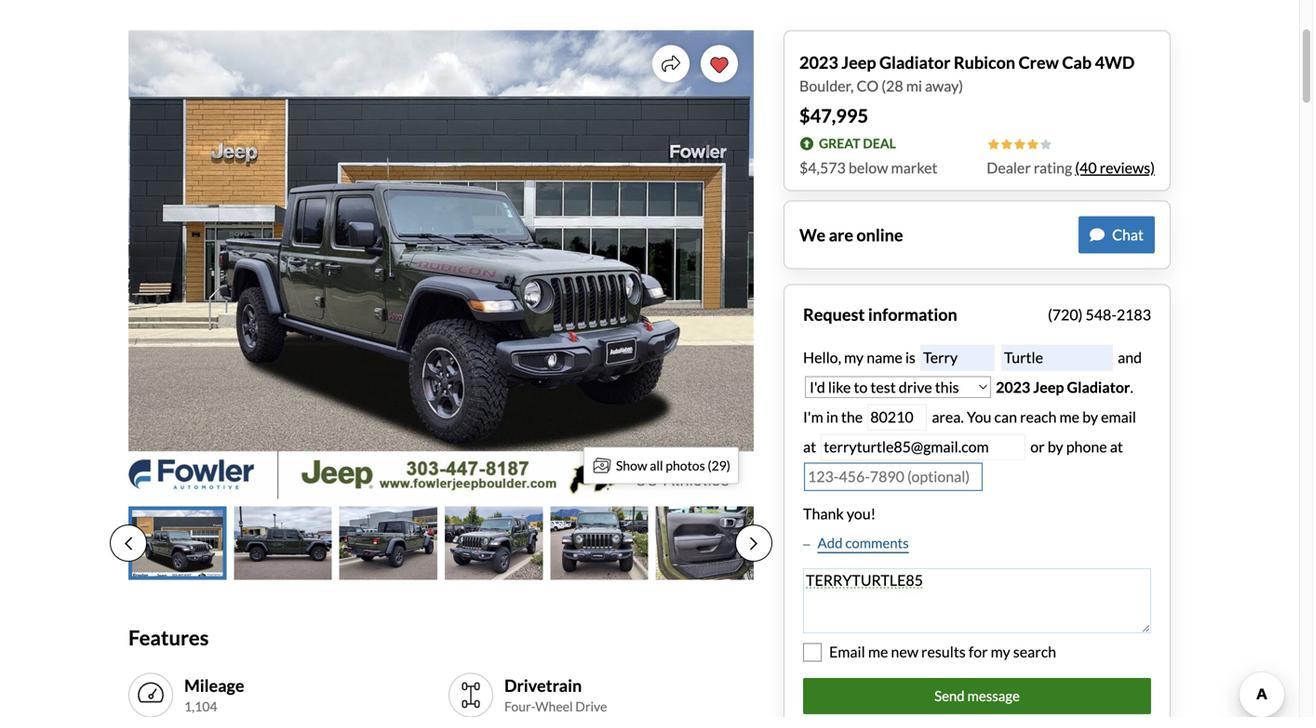 Task type: vqa. For each thing, say whether or not it's contained in the screenshot.
Uncertain
no



Task type: describe. For each thing, give the bounding box(es) containing it.
next page image
[[750, 536, 758, 551]]

prev page image
[[125, 536, 132, 551]]

cab
[[1063, 52, 1092, 73]]

thank you!
[[803, 505, 876, 523]]

1,104
[[184, 699, 217, 715]]

away)
[[925, 77, 964, 95]]

Phone (optional) telephone field
[[805, 464, 982, 491]]

you!
[[847, 505, 876, 523]]

First name field
[[921, 345, 995, 371]]

0 vertical spatial my
[[844, 349, 864, 367]]

drive
[[576, 699, 607, 715]]

deal
[[863, 136, 896, 151]]

2023 jeep gladiator
[[996, 378, 1131, 397]]

(28
[[882, 77, 904, 95]]

phone
[[1067, 438, 1108, 456]]

features
[[128, 626, 209, 650]]

1 vertical spatial my
[[991, 643, 1011, 661]]

drivetrain image
[[456, 681, 486, 711]]

i'm
[[803, 408, 824, 426]]

show all photos (29) link
[[584, 447, 739, 485]]

add
[[818, 535, 843, 552]]

view vehicle photo 3 image
[[340, 507, 438, 580]]

reach
[[1020, 408, 1057, 426]]

area.
[[932, 408, 964, 426]]

chat button
[[1079, 216, 1155, 254]]

chat
[[1113, 226, 1144, 244]]

view vehicle photo 5 image
[[551, 507, 649, 580]]

great deal
[[819, 136, 896, 151]]

dealer
[[987, 159, 1031, 177]]

mi
[[907, 77, 923, 95]]

jeep for 2023 jeep gladiator rubicon crew cab 4wd boulder, co (28 mi away)
[[842, 52, 877, 73]]

the
[[842, 408, 863, 426]]

(29)
[[708, 458, 731, 474]]

hello,
[[803, 349, 842, 367]]

2023 for 2023 jeep gladiator
[[996, 378, 1031, 397]]

add comments button
[[803, 533, 909, 554]]

or by phone at
[[1031, 438, 1124, 456]]

view vehicle photo 4 image
[[445, 507, 543, 580]]

search
[[1014, 643, 1057, 661]]

view vehicle photo 2 image
[[234, 507, 332, 580]]

thank
[[803, 505, 844, 523]]

send message
[[935, 688, 1020, 705]]

gladiator for 2023 jeep gladiator
[[1067, 378, 1131, 397]]

rubicon
[[954, 52, 1016, 73]]

request
[[803, 305, 865, 325]]

by inside area. you can reach me by email at
[[1083, 408, 1099, 426]]

drivetrain four-wheel drive
[[505, 676, 607, 715]]

2023 jeep gladiator rubicon crew cab 4wd boulder, co (28 mi away)
[[800, 52, 1135, 95]]

comments
[[846, 535, 909, 552]]

mileage 1,104
[[184, 676, 244, 715]]

Email address email field
[[821, 434, 1026, 461]]

add comments
[[818, 535, 909, 552]]

view vehicle photo 6 image
[[656, 507, 754, 580]]

wheel
[[536, 699, 573, 715]]

$47,995
[[800, 105, 869, 127]]

below
[[849, 159, 889, 177]]

and
[[1115, 349, 1142, 367]]

in
[[827, 408, 839, 426]]

hello, my name is
[[803, 349, 919, 367]]

you
[[967, 408, 992, 426]]

gladiator for 2023 jeep gladiator rubicon crew cab 4wd boulder, co (28 mi away)
[[880, 52, 951, 73]]

co
[[857, 77, 879, 95]]

is
[[906, 349, 916, 367]]

for
[[969, 643, 988, 661]]

can
[[995, 408, 1018, 426]]



Task type: locate. For each thing, give the bounding box(es) containing it.
0 vertical spatial 2023
[[800, 52, 839, 73]]

by
[[1083, 408, 1099, 426], [1048, 438, 1064, 456]]

$4,573
[[800, 159, 846, 177]]

share image
[[662, 54, 681, 73]]

new
[[891, 643, 919, 661]]

gladiator up email
[[1067, 378, 1131, 397]]

dealer rating (40 reviews)
[[987, 159, 1155, 177]]

4wd
[[1095, 52, 1135, 73]]

information
[[868, 305, 958, 325]]

gladiator
[[880, 52, 951, 73], [1067, 378, 1131, 397]]

great
[[819, 136, 861, 151]]

my
[[844, 349, 864, 367], [991, 643, 1011, 661]]

.
[[1131, 378, 1134, 397]]

send
[[935, 688, 965, 705]]

. i'm in the
[[803, 378, 1134, 426]]

$4,573 below market
[[800, 159, 938, 177]]

gladiator inside 2023 jeep gladiator rubicon crew cab 4wd boulder, co (28 mi away)
[[880, 52, 951, 73]]

my right for
[[991, 643, 1011, 661]]

(40 reviews) button
[[1076, 157, 1155, 179]]

show
[[616, 458, 648, 474]]

by right or
[[1048, 438, 1064, 456]]

online
[[857, 225, 904, 245]]

0 vertical spatial gladiator
[[880, 52, 951, 73]]

1 vertical spatial gladiator
[[1067, 378, 1131, 397]]

2023 up boulder,
[[800, 52, 839, 73]]

jeep inside 2023 jeep gladiator rubicon crew cab 4wd boulder, co (28 mi away)
[[842, 52, 877, 73]]

me left new
[[868, 643, 889, 661]]

jeep up co
[[842, 52, 877, 73]]

photos
[[666, 458, 705, 474]]

my left name
[[844, 349, 864, 367]]

0 horizontal spatial at
[[803, 438, 817, 456]]

1 vertical spatial jeep
[[1034, 378, 1065, 397]]

2023 inside 2023 jeep gladiator rubicon crew cab 4wd boulder, co (28 mi away)
[[800, 52, 839, 73]]

mileage image
[[136, 681, 166, 711]]

crew
[[1019, 52, 1059, 73]]

drivetrain
[[505, 676, 582, 696]]

(720) 548-2183
[[1048, 306, 1152, 324]]

message
[[968, 688, 1020, 705]]

1 horizontal spatial my
[[991, 643, 1011, 661]]

2183
[[1117, 306, 1152, 324]]

at
[[803, 438, 817, 456], [1110, 438, 1124, 456]]

email
[[1101, 408, 1137, 426]]

vehicle full photo image
[[128, 30, 754, 499]]

request information
[[803, 305, 958, 325]]

0 horizontal spatial gladiator
[[880, 52, 951, 73]]

at right phone
[[1110, 438, 1124, 456]]

1 vertical spatial me
[[868, 643, 889, 661]]

by left email
[[1083, 408, 1099, 426]]

(40
[[1076, 159, 1097, 177]]

minus image
[[803, 541, 810, 550]]

email me new results for my search
[[830, 643, 1057, 661]]

0 vertical spatial jeep
[[842, 52, 877, 73]]

0 horizontal spatial jeep
[[842, 52, 877, 73]]

0 horizontal spatial 2023
[[800, 52, 839, 73]]

all
[[650, 458, 663, 474]]

1 at from the left
[[803, 438, 817, 456]]

548-
[[1086, 306, 1117, 324]]

1 horizontal spatial 2023
[[996, 378, 1031, 397]]

rating
[[1034, 159, 1073, 177]]

0 horizontal spatial by
[[1048, 438, 1064, 456]]

four-
[[505, 699, 536, 715]]

1 vertical spatial by
[[1048, 438, 1064, 456]]

market
[[891, 159, 938, 177]]

comment image
[[1090, 228, 1105, 243]]

gladiator up mi
[[880, 52, 951, 73]]

1 horizontal spatial jeep
[[1034, 378, 1065, 397]]

view vehicle photo 1 image
[[128, 507, 227, 580]]

we are online
[[800, 225, 904, 245]]

1 vertical spatial 2023
[[996, 378, 1031, 397]]

me
[[1060, 408, 1080, 426], [868, 643, 889, 661]]

mileage
[[184, 676, 244, 696]]

jeep for 2023 jeep gladiator
[[1034, 378, 1065, 397]]

0 horizontal spatial my
[[844, 349, 864, 367]]

0 horizontal spatial me
[[868, 643, 889, 661]]

Comments text field
[[803, 569, 1152, 634]]

1 horizontal spatial gladiator
[[1067, 378, 1131, 397]]

2023 for 2023 jeep gladiator rubicon crew cab 4wd boulder, co (28 mi away)
[[800, 52, 839, 73]]

me inside area. you can reach me by email at
[[1060, 408, 1080, 426]]

1 horizontal spatial at
[[1110, 438, 1124, 456]]

boulder,
[[800, 77, 854, 95]]

or
[[1031, 438, 1045, 456]]

we
[[800, 225, 826, 245]]

show all photos (29)
[[616, 458, 731, 474]]

reviews)
[[1100, 159, 1155, 177]]

area. you can reach me by email at
[[803, 408, 1137, 456]]

jeep
[[842, 52, 877, 73], [1034, 378, 1065, 397]]

tab list
[[110, 507, 773, 580]]

1 horizontal spatial by
[[1083, 408, 1099, 426]]

results
[[922, 643, 966, 661]]

Zip code field
[[868, 405, 928, 431]]

send message button
[[803, 679, 1152, 715]]

at down the i'm on the right bottom of page
[[803, 438, 817, 456]]

jeep down last name field
[[1034, 378, 1065, 397]]

at inside area. you can reach me by email at
[[803, 438, 817, 456]]

0 vertical spatial me
[[1060, 408, 1080, 426]]

name
[[867, 349, 903, 367]]

0 vertical spatial by
[[1083, 408, 1099, 426]]

email
[[830, 643, 866, 661]]

Last name field
[[1002, 345, 1114, 371]]

2023 up the can
[[996, 378, 1031, 397]]

2023
[[800, 52, 839, 73], [996, 378, 1031, 397]]

2 at from the left
[[1110, 438, 1124, 456]]

are
[[829, 225, 854, 245]]

me down 2023 jeep gladiator
[[1060, 408, 1080, 426]]

1 horizontal spatial me
[[1060, 408, 1080, 426]]

(720)
[[1048, 306, 1083, 324]]



